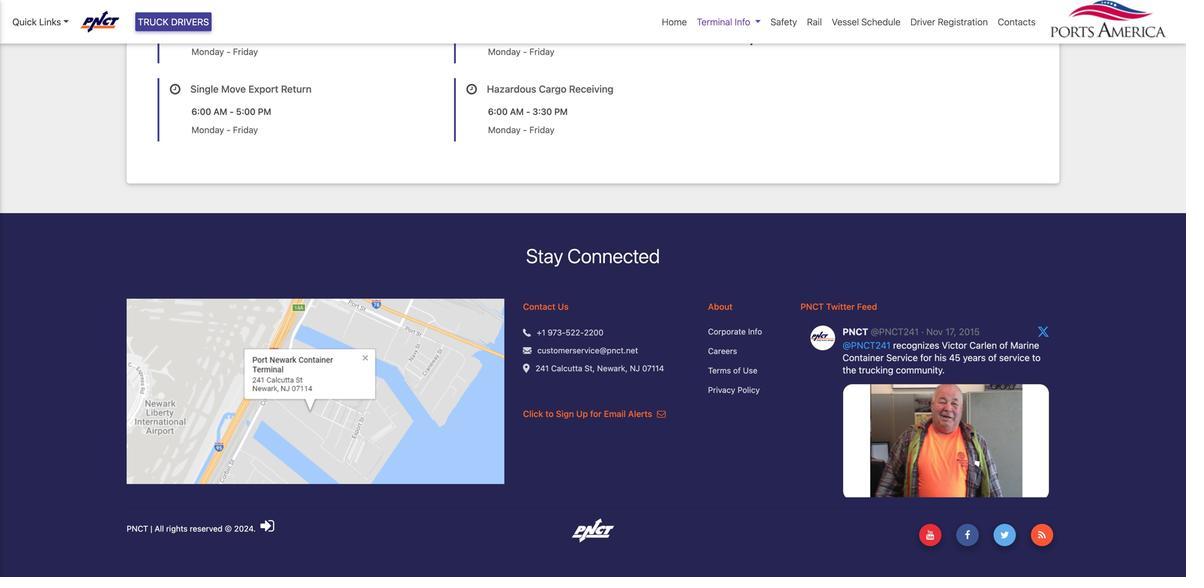 Task type: vqa. For each thing, say whether or not it's contained in the screenshot.
20' for 20' Reefers
no



Task type: describe. For each thing, give the bounding box(es) containing it.
receiving
[[569, 83, 614, 95]]

customerservice@pnct.net link
[[538, 345, 639, 357]]

6:00 for single move empty delivery
[[192, 28, 211, 39]]

rail link
[[803, 10, 827, 34]]

2200
[[584, 328, 604, 337]]

|
[[150, 524, 153, 533]]

quick links link
[[12, 15, 69, 29]]

schedule
[[862, 16, 901, 27]]

stay
[[526, 244, 564, 268]]

am for single move empty delivery
[[214, 28, 227, 39]]

3:30
[[533, 106, 552, 117]]

truck drivers
[[138, 16, 209, 27]]

will be voided after 5:00 pm
[[785, 23, 902, 34]]

use
[[743, 366, 758, 375]]

6:00 for hazardous cargo receiving
[[488, 106, 508, 117]]

privacy policy
[[709, 385, 760, 395]]

home link
[[657, 10, 692, 34]]

241 calcutta st, newark, nj 07114 link
[[536, 363, 665, 375]]

5:00 for return
[[236, 106, 256, 117]]

6:00 for single move export return
[[192, 106, 211, 117]]

241 calcutta st, newark, nj 07114
[[536, 364, 665, 373]]

be
[[801, 23, 812, 34]]

973-
[[548, 328, 566, 337]]

single move export return
[[190, 83, 312, 95]]

6:00 am - 5:00 pm for empty
[[192, 28, 271, 39]]

terms of use link
[[709, 365, 783, 377]]

home
[[662, 16, 687, 27]]

driver registration link
[[906, 10, 994, 34]]

after
[[844, 23, 864, 34]]

pnct | all rights reserved © 2024.
[[127, 524, 258, 533]]

policy
[[738, 385, 760, 395]]

+1 973-522-2200
[[537, 328, 604, 337]]

single for single move export return
[[190, 83, 219, 95]]

terminal info
[[697, 16, 751, 27]]

contact us
[[523, 302, 569, 312]]

monday up hazardous in the top left of the page
[[488, 46, 521, 57]]

calcutta
[[552, 364, 583, 373]]

voided
[[814, 23, 842, 34]]

vessel schedule
[[832, 16, 901, 27]]

friday for single move empty delivery
[[233, 46, 258, 57]]

delivery
[[280, 5, 318, 17]]

us
[[558, 302, 569, 312]]

privacy policy link
[[709, 384, 783, 396]]

connected
[[568, 244, 660, 268]]

pm for single move export return
[[258, 106, 271, 117]]

corporate
[[709, 327, 746, 336]]

©
[[225, 524, 232, 533]]

move for export
[[221, 83, 246, 95]]

click to sign up for email alerts link
[[523, 409, 666, 419]]

+1
[[537, 328, 546, 337]]

pnct twitter feed
[[801, 302, 878, 312]]

envelope o image
[[657, 410, 666, 418]]

hazardous cargo receiving
[[487, 83, 614, 95]]

info for corporate info
[[749, 327, 763, 336]]

friday for hazardous cargo receiving
[[530, 125, 555, 135]]

quick
[[12, 16, 37, 27]]

am for single move export return
[[214, 106, 227, 117]]

twitter
[[827, 302, 855, 312]]

click to sign up for email alerts
[[523, 409, 655, 419]]

07114
[[643, 364, 665, 373]]

contacts link
[[994, 10, 1041, 34]]

email
[[604, 409, 626, 419]]

monday - friday for hazardous cargo receiving
[[488, 125, 555, 135]]

pnct for pnct | all rights reserved © 2024.
[[127, 524, 148, 533]]

terminal info link
[[692, 10, 766, 34]]

pm for hazardous cargo receiving
[[555, 106, 568, 117]]

vessel schedule link
[[827, 10, 906, 34]]

6:00 am - 5:00 pm for export
[[192, 106, 271, 117]]

rail
[[808, 16, 823, 27]]

+1 973-522-2200 link
[[537, 327, 604, 339]]

6:00 am - 3:30 pm
[[488, 106, 568, 117]]

corporate info link
[[709, 326, 783, 338]]

export
[[249, 83, 279, 95]]

alerts
[[629, 409, 653, 419]]



Task type: locate. For each thing, give the bounding box(es) containing it.
careers
[[709, 346, 738, 356]]

am
[[214, 28, 227, 39], [214, 106, 227, 117], [510, 106, 524, 117]]

will
[[785, 23, 799, 34]]

am down single move export return
[[214, 106, 227, 117]]

monday - friday down 6:00 am - 3:30 pm
[[488, 125, 555, 135]]

info up careers link
[[749, 327, 763, 336]]

cargo
[[539, 83, 567, 95]]

0 vertical spatial pnct
[[801, 302, 824, 312]]

click
[[523, 409, 544, 419]]

friday up "hazardous cargo receiving"
[[530, 46, 555, 57]]

registration
[[938, 16, 989, 27]]

corporate info
[[709, 327, 763, 336]]

privacy
[[709, 385, 736, 395]]

pnct
[[801, 302, 824, 312], [127, 524, 148, 533]]

6:00 down single move export return
[[192, 106, 211, 117]]

info for terminal info
[[735, 16, 751, 27]]

2 6:00 am - 5:00 pm from the top
[[192, 106, 271, 117]]

friday for single move export return
[[233, 125, 258, 135]]

all
[[155, 524, 164, 533]]

2 single from the top
[[190, 83, 219, 95]]

vessel
[[832, 16, 860, 27]]

am down hazardous in the top left of the page
[[510, 106, 524, 117]]

5:00 right after
[[867, 23, 886, 34]]

5:00 down single move export return
[[236, 106, 256, 117]]

pm right 3:30
[[555, 106, 568, 117]]

truck
[[138, 16, 169, 27]]

info right terminal
[[735, 16, 751, 27]]

6:00 am - 5:00 pm down single move export return
[[192, 106, 271, 117]]

about
[[709, 302, 733, 312]]

1 vertical spatial pnct
[[127, 524, 148, 533]]

1 vertical spatial move
[[221, 83, 246, 95]]

6:00 am - 5:00 pm
[[192, 28, 271, 39], [192, 106, 271, 117]]

5:00
[[867, 23, 886, 34], [236, 28, 256, 39], [236, 106, 256, 117]]

reserved
[[190, 524, 223, 533]]

single move empty delivery
[[190, 5, 318, 17]]

contacts
[[999, 16, 1036, 27]]

friday down 3:30
[[530, 125, 555, 135]]

feed
[[858, 302, 878, 312]]

up
[[577, 409, 588, 419]]

am for hazardous cargo receiving
[[510, 106, 524, 117]]

single
[[190, 5, 219, 17], [190, 83, 219, 95]]

monday for single move empty delivery
[[192, 46, 224, 57]]

522-
[[566, 328, 584, 337]]

pm for single move empty delivery
[[258, 28, 271, 39]]

0 vertical spatial move
[[221, 5, 246, 17]]

hazardous
[[487, 83, 537, 95]]

1 vertical spatial info
[[749, 327, 763, 336]]

move left the export
[[221, 83, 246, 95]]

pm down the empty
[[258, 28, 271, 39]]

sign
[[556, 409, 574, 419]]

monday - friday up single move export return
[[192, 46, 258, 57]]

monday - friday up hazardous in the top left of the page
[[488, 46, 555, 57]]

stay connected
[[526, 244, 660, 268]]

am down "single move empty delivery"
[[214, 28, 227, 39]]

monday for hazardous cargo receiving
[[488, 125, 521, 135]]

of
[[734, 366, 741, 375]]

move left the empty
[[221, 5, 246, 17]]

0 vertical spatial info
[[735, 16, 751, 27]]

monday - friday for single move export return
[[192, 125, 258, 135]]

0 vertical spatial single
[[190, 5, 219, 17]]

pnct for pnct twitter feed
[[801, 302, 824, 312]]

1 move from the top
[[221, 5, 246, 17]]

terms of use
[[709, 366, 758, 375]]

6:00 am - 5:00 pm down "single move empty delivery"
[[192, 28, 271, 39]]

terms
[[709, 366, 732, 375]]

friday up single move export return
[[233, 46, 258, 57]]

to
[[546, 409, 554, 419]]

monday for single move export return
[[192, 125, 224, 135]]

nj
[[630, 364, 641, 373]]

monday - friday for single move empty delivery
[[192, 46, 258, 57]]

driver registration
[[911, 16, 989, 27]]

pm left driver
[[888, 23, 902, 34]]

-
[[230, 28, 234, 39], [227, 46, 231, 57], [523, 46, 527, 57], [230, 106, 234, 117], [526, 106, 531, 117], [227, 125, 231, 135], [523, 125, 527, 135]]

monday down single move export return
[[192, 125, 224, 135]]

pm
[[888, 23, 902, 34], [258, 28, 271, 39], [258, 106, 271, 117], [555, 106, 568, 117]]

single for single move empty delivery
[[190, 5, 219, 17]]

monday
[[192, 46, 224, 57], [488, 46, 521, 57], [192, 125, 224, 135], [488, 125, 521, 135]]

0 horizontal spatial pnct
[[127, 524, 148, 533]]

6:00 down drivers
[[192, 28, 211, 39]]

1 vertical spatial 6:00 am - 5:00 pm
[[192, 106, 271, 117]]

pm down the export
[[258, 106, 271, 117]]

careers link
[[709, 345, 783, 357]]

2 move from the top
[[221, 83, 246, 95]]

monday down drivers
[[192, 46, 224, 57]]

info
[[735, 16, 751, 27], [749, 327, 763, 336]]

1 6:00 am - 5:00 pm from the top
[[192, 28, 271, 39]]

single right truck
[[190, 5, 219, 17]]

safety link
[[766, 10, 803, 34]]

quick links
[[12, 16, 61, 27]]

pnct left the twitter
[[801, 302, 824, 312]]

st,
[[585, 364, 595, 373]]

1 single from the top
[[190, 5, 219, 17]]

drivers
[[171, 16, 209, 27]]

contact
[[523, 302, 556, 312]]

monday - friday down single move export return
[[192, 125, 258, 135]]

customerservice@pnct.net
[[538, 346, 639, 355]]

pnct left |
[[127, 524, 148, 533]]

1 horizontal spatial pnct
[[801, 302, 824, 312]]

monday - friday
[[192, 46, 258, 57], [488, 46, 555, 57], [192, 125, 258, 135], [488, 125, 555, 135]]

rights
[[166, 524, 188, 533]]

for
[[591, 409, 602, 419]]

safety
[[771, 16, 798, 27]]

2024.
[[234, 524, 256, 533]]

monday down 6:00 am - 3:30 pm
[[488, 125, 521, 135]]

terminal
[[697, 16, 733, 27]]

6:00 down hazardous in the top left of the page
[[488, 106, 508, 117]]

empty
[[249, 5, 278, 17]]

return
[[281, 83, 312, 95]]

move for empty
[[221, 5, 246, 17]]

truck drivers link
[[135, 12, 212, 31]]

sign in image
[[261, 518, 274, 534]]

1 vertical spatial single
[[190, 83, 219, 95]]

241
[[536, 364, 549, 373]]

newark,
[[598, 364, 628, 373]]

links
[[39, 16, 61, 27]]

friday down single move export return
[[233, 125, 258, 135]]

5:00 for delivery
[[236, 28, 256, 39]]

5:00 down "single move empty delivery"
[[236, 28, 256, 39]]

6:00
[[192, 28, 211, 39], [192, 106, 211, 117], [488, 106, 508, 117]]

0 vertical spatial 6:00 am - 5:00 pm
[[192, 28, 271, 39]]

single left the export
[[190, 83, 219, 95]]

driver
[[911, 16, 936, 27]]



